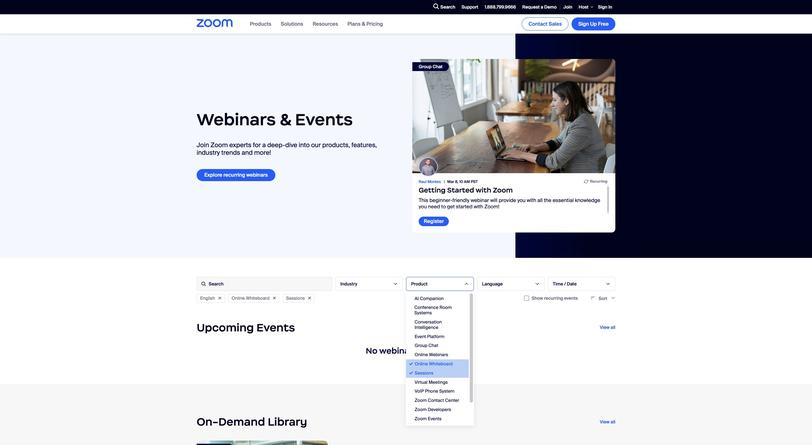 Task type: describe. For each thing, give the bounding box(es) containing it.
1 vertical spatial group
[[415, 343, 428, 348]]

demo
[[544, 4, 557, 10]]

getting
[[419, 186, 446, 195]]

raul montes image
[[419, 158, 437, 176]]

platform
[[427, 334, 444, 339]]

started
[[456, 203, 473, 210]]

resources
[[313, 21, 338, 27]]

recurring
[[590, 179, 608, 184]]

sales
[[549, 21, 562, 27]]

all inside "getting started with zoom this beginner-friendly webinar will provide you with all the essential knowledge you need to get started with zoom!"
[[537, 197, 543, 204]]

support link
[[459, 0, 482, 14]]

72-hybrid office_places_65 image
[[197, 441, 328, 445]]

event platform
[[415, 334, 444, 339]]

zoom inside "getting started with zoom this beginner-friendly webinar will provide you with all the essential knowledge you need to get started with zoom!"
[[493, 186, 513, 195]]

intelligence
[[415, 324, 438, 330]]

1.888.799.9666
[[485, 4, 516, 10]]

friendly
[[452, 197, 470, 204]]

all for upcoming events
[[611, 325, 615, 330]]

mar 8, 10 am pst
[[447, 179, 478, 184]]

plans & pricing
[[348, 21, 383, 27]]

center
[[445, 398, 459, 403]]

register
[[424, 218, 444, 225]]

getting started with zoom this beginner-friendly webinar will provide you with all the essential knowledge you need to get started with zoom!
[[419, 186, 600, 210]]

1 vertical spatial webinars
[[429, 352, 448, 358]]

support
[[462, 4, 478, 10]]

library
[[268, 415, 307, 429]]

beginner-
[[430, 197, 452, 204]]

conference room systems
[[414, 305, 452, 316]]

no
[[366, 346, 377, 356]]

a inside join zoom experts for a deep-dive into our products, features, industry trends and more!
[[262, 141, 266, 149]]

provide
[[499, 197, 516, 204]]

trends
[[221, 149, 240, 157]]

zoom call 16 image
[[412, 59, 615, 173]]

one
[[428, 425, 436, 431]]

sign up free link
[[572, 17, 615, 30]]

0 vertical spatial group chat
[[419, 64, 443, 69]]

plans
[[348, 21, 361, 27]]

system
[[439, 388, 455, 394]]

contact sales
[[529, 21, 562, 27]]

join link
[[560, 0, 576, 14]]

zoom events
[[415, 416, 442, 422]]

get
[[447, 203, 455, 210]]

1.888.799.9666 link
[[482, 0, 519, 14]]

view all link for on-demand library
[[600, 419, 615, 425]]

sign for sign up free
[[578, 21, 589, 27]]

free
[[598, 21, 609, 27]]

to
[[441, 203, 446, 210]]

mar
[[447, 179, 454, 184]]

/
[[564, 281, 566, 287]]

sign for sign in
[[598, 4, 607, 10]]

1 vertical spatial contact
[[428, 398, 444, 403]]

0 vertical spatial sessions
[[286, 295, 305, 301]]

the
[[544, 197, 552, 204]]

english
[[200, 295, 215, 301]]

raul montes link
[[419, 179, 447, 184]]

pst
[[471, 179, 478, 184]]

view for upcoming events
[[600, 325, 610, 330]]

systems
[[414, 310, 432, 316]]

this
[[419, 197, 428, 204]]

request a demo
[[522, 4, 557, 10]]

view all link for upcoming events
[[600, 325, 615, 330]]

explore recurring webinars link
[[197, 169, 275, 181]]

with left the
[[527, 197, 536, 204]]

host button
[[576, 0, 595, 14]]

webinar
[[471, 197, 489, 204]]

more!
[[254, 149, 271, 157]]

& for plans
[[362, 21, 365, 27]]

meetings
[[429, 379, 448, 385]]

contact sales link
[[522, 17, 569, 30]]

1 vertical spatial chat
[[429, 343, 438, 348]]

need
[[428, 203, 440, 210]]

and
[[242, 149, 253, 157]]

request
[[522, 4, 540, 10]]

join zoom experts for a deep-dive into our products, features, industry trends and more!
[[197, 141, 377, 157]]

time / date
[[553, 281, 577, 287]]

0 vertical spatial whiteboard
[[246, 295, 270, 301]]

1 horizontal spatial you
[[517, 197, 526, 204]]

sign in link
[[595, 0, 615, 14]]

show recurring events
[[532, 295, 578, 301]]

our
[[311, 141, 321, 149]]

request a demo link
[[519, 0, 560, 14]]

zoom for zoom events
[[415, 416, 427, 422]]

0 vertical spatial events
[[295, 109, 353, 130]]

conversation
[[415, 319, 442, 325]]

raul montes
[[419, 179, 441, 184]]

2 vertical spatial online
[[415, 361, 428, 367]]

view all for on-demand library
[[600, 419, 615, 425]]

1 horizontal spatial sessions
[[415, 370, 433, 376]]

event
[[415, 334, 426, 339]]

ai
[[415, 296, 419, 301]]

search
[[441, 4, 455, 10]]

explore recurring webinars
[[204, 172, 268, 178]]

found!
[[419, 346, 446, 356]]



Task type: vqa. For each thing, say whether or not it's contained in the screenshot.
THE DEC
no



Task type: locate. For each thing, give the bounding box(es) containing it.
0 horizontal spatial contact
[[428, 398, 444, 403]]

Search field
[[197, 277, 332, 291]]

online webinars
[[415, 352, 448, 358]]

on-
[[197, 415, 218, 429]]

in
[[608, 4, 612, 10]]

0 horizontal spatial recurring
[[223, 172, 245, 178]]

& right the plans
[[362, 21, 365, 27]]

1 vertical spatial view
[[600, 419, 610, 425]]

1 vertical spatial sign
[[578, 21, 589, 27]]

1 horizontal spatial online whiteboard
[[415, 361, 453, 367]]

zoom down voip
[[415, 398, 427, 403]]

you
[[517, 197, 526, 204], [419, 203, 427, 210]]

1 vertical spatial join
[[197, 141, 209, 149]]

ai companion
[[415, 296, 444, 301]]

resources button
[[313, 21, 338, 27]]

2 vertical spatial all
[[611, 419, 615, 425]]

host
[[579, 4, 589, 10]]

0 vertical spatial webinars
[[246, 172, 268, 178]]

0 horizontal spatial a
[[262, 141, 266, 149]]

virtual
[[415, 379, 428, 385]]

webinars up experts
[[197, 109, 276, 130]]

whiteboard down online webinars
[[429, 361, 453, 367]]

raul
[[419, 179, 427, 184]]

webinars
[[197, 109, 276, 130], [429, 352, 448, 358]]

1 vertical spatial events
[[257, 321, 295, 335]]

zoom for zoom contact center
[[415, 398, 427, 403]]

whiteboard
[[246, 295, 270, 301], [429, 361, 453, 367]]

2 horizontal spatial events
[[428, 416, 442, 422]]

sign left 'in'
[[598, 4, 607, 10]]

no webinars found!
[[366, 346, 446, 356]]

0 vertical spatial online
[[232, 295, 245, 301]]

chat
[[433, 64, 443, 69], [429, 343, 438, 348]]

view
[[600, 325, 610, 330], [600, 419, 610, 425]]

0 vertical spatial all
[[537, 197, 543, 204]]

online down the 'search' field on the bottom of page
[[232, 295, 245, 301]]

1 horizontal spatial recurring
[[544, 295, 563, 301]]

0 horizontal spatial webinars
[[197, 109, 276, 130]]

0 vertical spatial view all link
[[600, 325, 615, 330]]

recurring down time
[[544, 295, 563, 301]]

developers
[[428, 407, 451, 412]]

pricing
[[366, 21, 383, 27]]

you left need
[[419, 203, 427, 210]]

time
[[553, 281, 563, 287]]

sign up free
[[578, 21, 609, 27]]

into
[[299, 141, 310, 149]]

products button
[[250, 21, 271, 27]]

zoom for zoom developers
[[415, 407, 427, 412]]

am
[[464, 179, 470, 184]]

1 horizontal spatial join
[[563, 4, 572, 10]]

zoom up provide
[[493, 186, 513, 195]]

1 vertical spatial whiteboard
[[429, 361, 453, 367]]

1 vertical spatial webinars
[[379, 346, 418, 356]]

1 vertical spatial recurring
[[544, 295, 563, 301]]

conversation intelligence
[[415, 319, 442, 330]]

a left demo
[[541, 4, 543, 10]]

0 vertical spatial view all
[[600, 325, 615, 330]]

0 horizontal spatial &
[[280, 109, 291, 130]]

join for join
[[563, 4, 572, 10]]

1 vertical spatial view all link
[[600, 419, 615, 425]]

2 view from the top
[[600, 419, 610, 425]]

group chat link
[[412, 59, 615, 173]]

0 horizontal spatial you
[[419, 203, 427, 210]]

conference
[[414, 305, 438, 310]]

1 view from the top
[[600, 325, 610, 330]]

view all link
[[600, 325, 615, 330], [600, 419, 615, 425]]

1 vertical spatial &
[[280, 109, 291, 130]]

zoom developers
[[415, 407, 451, 412]]

events for zoom events
[[428, 416, 442, 422]]

webinars down more!
[[246, 172, 268, 178]]

contact down voip phone system in the bottom of the page
[[428, 398, 444, 403]]

online whiteboard
[[232, 295, 270, 301], [415, 361, 453, 367]]

sign in
[[598, 4, 612, 10]]

date
[[567, 281, 577, 287]]

0 vertical spatial &
[[362, 21, 365, 27]]

1 view all link from the top
[[600, 325, 615, 330]]

companion
[[420, 296, 444, 301]]

product
[[411, 281, 428, 287]]

search image
[[433, 4, 439, 9], [433, 4, 439, 9]]

whiteboard down the 'search' field on the bottom of page
[[246, 295, 270, 301]]

a
[[541, 4, 543, 10], [262, 141, 266, 149]]

0 vertical spatial online whiteboard
[[232, 295, 270, 301]]

8,
[[455, 179, 458, 184]]

1 horizontal spatial contact
[[529, 21, 548, 27]]

1 vertical spatial a
[[262, 141, 266, 149]]

& up dive
[[280, 109, 291, 130]]

products
[[250, 21, 271, 27]]

1 horizontal spatial whiteboard
[[429, 361, 453, 367]]

zoom for zoom one
[[415, 425, 427, 431]]

&
[[362, 21, 365, 27], [280, 109, 291, 130]]

experts
[[229, 141, 251, 149]]

events
[[295, 109, 353, 130], [257, 321, 295, 335], [428, 416, 442, 422]]

webinars down platform on the bottom
[[429, 352, 448, 358]]

with
[[476, 186, 491, 195], [527, 197, 536, 204], [474, 203, 483, 210]]

0 horizontal spatial webinars
[[246, 172, 268, 178]]

sort
[[599, 296, 607, 301]]

online
[[232, 295, 245, 301], [415, 352, 428, 358], [415, 361, 428, 367]]

zoom up zoom one
[[415, 416, 427, 422]]

with up webinar
[[476, 186, 491, 195]]

join left the host
[[563, 4, 572, 10]]

1 horizontal spatial webinars
[[429, 352, 448, 358]]

1 vertical spatial sessions
[[415, 370, 433, 376]]

webinars & events
[[197, 109, 353, 130]]

events for upcoming events
[[257, 321, 295, 335]]

join inside join zoom experts for a deep-dive into our products, features, industry trends and more!
[[197, 141, 209, 149]]

0 vertical spatial join
[[563, 4, 572, 10]]

0 vertical spatial sign
[[598, 4, 607, 10]]

join left trends
[[197, 141, 209, 149]]

1 horizontal spatial webinars
[[379, 346, 418, 356]]

will
[[490, 197, 498, 204]]

1 vertical spatial view all
[[600, 419, 615, 425]]

webinars
[[246, 172, 268, 178], [379, 346, 418, 356]]

upcoming events
[[197, 321, 295, 335]]

phone
[[425, 388, 438, 394]]

0 vertical spatial chat
[[433, 64, 443, 69]]

0 horizontal spatial join
[[197, 141, 209, 149]]

0 horizontal spatial whiteboard
[[246, 295, 270, 301]]

all
[[537, 197, 543, 204], [611, 325, 615, 330], [611, 419, 615, 425]]

online down online webinars
[[415, 361, 428, 367]]

sign left up
[[578, 21, 589, 27]]

zoom left one
[[415, 425, 427, 431]]

0 vertical spatial a
[[541, 4, 543, 10]]

room
[[440, 305, 452, 310]]

1 vertical spatial group chat
[[415, 343, 438, 348]]

solutions
[[281, 21, 303, 27]]

started
[[447, 186, 474, 195]]

register link
[[419, 217, 449, 226]]

zoom up the zoom events
[[415, 407, 427, 412]]

online whiteboard down online webinars
[[415, 361, 453, 367]]

industry
[[197, 149, 220, 157]]

language
[[482, 281, 503, 287]]

join for join zoom experts for a deep-dive into our products, features, industry trends and more!
[[197, 141, 209, 149]]

demand
[[218, 415, 265, 429]]

1 horizontal spatial events
[[295, 109, 353, 130]]

0 vertical spatial group
[[419, 64, 432, 69]]

0 vertical spatial contact
[[529, 21, 548, 27]]

0 horizontal spatial online whiteboard
[[232, 295, 270, 301]]

montes
[[428, 179, 441, 184]]

webinars down event
[[379, 346, 418, 356]]

zoom!
[[484, 203, 500, 210]]

1 horizontal spatial sign
[[598, 4, 607, 10]]

None search field
[[410, 2, 432, 12]]

1 horizontal spatial a
[[541, 4, 543, 10]]

zoom logo image
[[197, 19, 233, 27]]

2 view all from the top
[[600, 419, 615, 425]]

online down event
[[415, 352, 428, 358]]

voip
[[415, 388, 424, 394]]

0 vertical spatial view
[[600, 325, 610, 330]]

0 vertical spatial recurring
[[223, 172, 245, 178]]

join
[[563, 4, 572, 10], [197, 141, 209, 149]]

for
[[253, 141, 261, 149]]

2 vertical spatial events
[[428, 416, 442, 422]]

upcoming
[[197, 321, 254, 335]]

all for on-demand library
[[611, 419, 615, 425]]

essential
[[553, 197, 574, 204]]

recurring right explore
[[223, 172, 245, 178]]

group
[[419, 64, 432, 69], [415, 343, 428, 348]]

0 vertical spatial webinars
[[197, 109, 276, 130]]

& for webinars
[[280, 109, 291, 130]]

recurring for explore
[[223, 172, 245, 178]]

a right the for on the top of page
[[262, 141, 266, 149]]

you right provide
[[517, 197, 526, 204]]

voip phone system
[[415, 388, 455, 394]]

contact down request a demo 'link'
[[529, 21, 548, 27]]

2 view all link from the top
[[600, 419, 615, 425]]

explore
[[204, 172, 222, 178]]

1 view all from the top
[[600, 325, 615, 330]]

plans & pricing link
[[348, 21, 383, 27]]

view all for upcoming events
[[600, 325, 615, 330]]

zoom inside join zoom experts for a deep-dive into our products, features, industry trends and more!
[[211, 141, 228, 149]]

recurring for show
[[544, 295, 563, 301]]

features,
[[352, 141, 377, 149]]

zoom left experts
[[211, 141, 228, 149]]

zoom one
[[415, 425, 436, 431]]

group chat
[[419, 64, 443, 69], [415, 343, 438, 348]]

a inside 'link'
[[541, 4, 543, 10]]

with left zoom!
[[474, 203, 483, 210]]

1 horizontal spatial &
[[362, 21, 365, 27]]

0 horizontal spatial sessions
[[286, 295, 305, 301]]

knowledge
[[575, 197, 600, 204]]

1 vertical spatial online whiteboard
[[415, 361, 453, 367]]

1 vertical spatial all
[[611, 325, 615, 330]]

0 horizontal spatial events
[[257, 321, 295, 335]]

0 horizontal spatial sign
[[578, 21, 589, 27]]

online whiteboard down the 'search' field on the bottom of page
[[232, 295, 270, 301]]

1 vertical spatial online
[[415, 352, 428, 358]]

show
[[532, 295, 543, 301]]

solutions button
[[281, 21, 303, 27]]

recurring
[[223, 172, 245, 178], [544, 295, 563, 301]]

deep-
[[267, 141, 285, 149]]

zoom contact center
[[415, 398, 459, 403]]

view for on-demand library
[[600, 419, 610, 425]]



